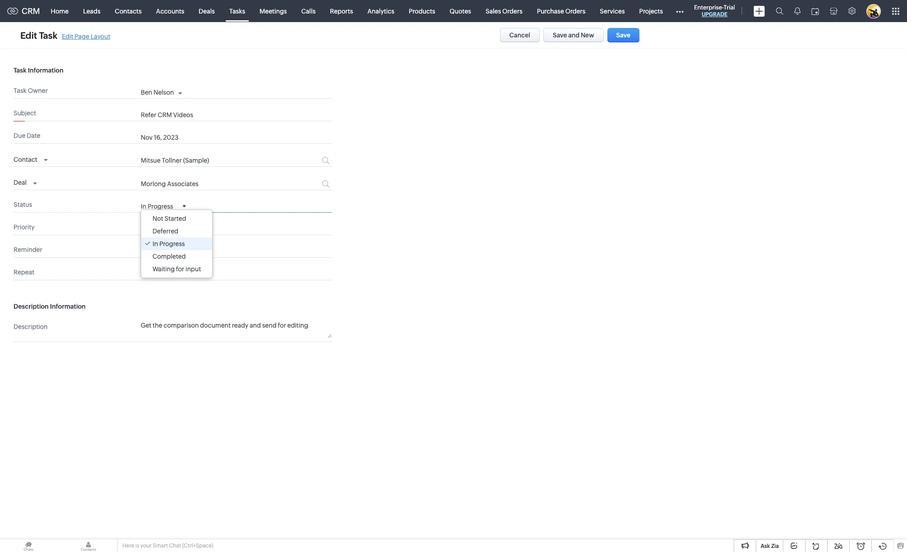 Task type: vqa. For each thing, say whether or not it's contained in the screenshot.
'Repeat'
yes



Task type: locate. For each thing, give the bounding box(es) containing it.
task up task owner
[[14, 67, 26, 74]]

2 vertical spatial task
[[14, 87, 27, 94]]

orders
[[502, 7, 523, 15], [565, 7, 586, 15]]

task for task owner
[[14, 87, 27, 94]]

description
[[14, 303, 49, 310], [14, 324, 48, 331]]

signals image
[[794, 7, 801, 15]]

create menu image
[[754, 6, 765, 16]]

your
[[140, 543, 152, 550]]

1 horizontal spatial edit
[[62, 33, 73, 40]]

0 horizontal spatial in
[[141, 203, 146, 210]]

Contact field
[[14, 154, 48, 164]]

progress up not
[[148, 203, 173, 210]]

1 vertical spatial in progress
[[153, 240, 185, 248]]

chats image
[[0, 540, 57, 553]]

subject
[[14, 110, 36, 117]]

1 horizontal spatial in
[[153, 240, 158, 248]]

nelson
[[154, 89, 174, 96]]

input
[[186, 266, 201, 273]]

task owner
[[14, 87, 48, 94]]

calendar image
[[812, 7, 819, 15]]

information
[[28, 67, 63, 74], [50, 303, 86, 310]]

0 horizontal spatial orders
[[502, 7, 523, 15]]

1 orders from the left
[[502, 7, 523, 15]]

projects link
[[632, 0, 670, 22]]

contact
[[14, 156, 37, 163]]

leads
[[83, 7, 100, 15]]

meetings
[[260, 7, 287, 15]]

signals element
[[789, 0, 806, 22]]

orders right purchase
[[565, 7, 586, 15]]

edit left page
[[62, 33, 73, 40]]

edit
[[20, 30, 37, 40], [62, 33, 73, 40]]

edit down the crm
[[20, 30, 37, 40]]

sales
[[486, 7, 501, 15]]

1 vertical spatial task
[[14, 67, 26, 74]]

1 description from the top
[[14, 303, 49, 310]]

waiting for input
[[153, 266, 201, 273]]

due date
[[14, 132, 40, 139]]

1 vertical spatial information
[[50, 303, 86, 310]]

0 vertical spatial task
[[39, 30, 57, 40]]

tree containing not started
[[141, 210, 212, 278]]

None text field
[[141, 111, 332, 119], [141, 157, 288, 164], [141, 111, 332, 119], [141, 157, 288, 164]]

0 vertical spatial progress
[[148, 203, 173, 210]]

progress
[[148, 203, 173, 210], [159, 240, 185, 248]]

in
[[141, 203, 146, 210], [153, 240, 158, 248]]

task
[[39, 30, 57, 40], [14, 67, 26, 74], [14, 87, 27, 94]]

task information
[[14, 67, 63, 74]]

date
[[27, 132, 40, 139]]

profile image
[[867, 4, 881, 18]]

1 vertical spatial progress
[[159, 240, 185, 248]]

1 vertical spatial in
[[153, 240, 158, 248]]

2 orders from the left
[[565, 7, 586, 15]]

deals link
[[192, 0, 222, 22]]

in progress inside tree
[[153, 240, 185, 248]]

in inside tree
[[153, 240, 158, 248]]

sales orders
[[486, 7, 523, 15]]

trial
[[724, 4, 735, 11]]

services link
[[593, 0, 632, 22]]

description down repeat in the top of the page
[[14, 303, 49, 310]]

contacts link
[[108, 0, 149, 22]]

repeat
[[14, 269, 34, 276]]

reports link
[[323, 0, 360, 22]]

0 vertical spatial information
[[28, 67, 63, 74]]

in inside field
[[141, 203, 146, 210]]

analytics
[[368, 7, 394, 15]]

1 horizontal spatial orders
[[565, 7, 586, 15]]

description for description
[[14, 324, 48, 331]]

orders right sales
[[502, 7, 523, 15]]

0 vertical spatial description
[[14, 303, 49, 310]]

progress up completed
[[159, 240, 185, 248]]

2 description from the top
[[14, 324, 48, 331]]

in progress up not
[[141, 203, 173, 210]]

enterprise-
[[694, 4, 724, 11]]

task down home link
[[39, 30, 57, 40]]

in progress up completed
[[153, 240, 185, 248]]

task left owner at left
[[14, 87, 27, 94]]

in progress
[[141, 203, 173, 210], [153, 240, 185, 248]]

0 vertical spatial in progress
[[141, 203, 173, 210]]

0 vertical spatial in
[[141, 203, 146, 210]]

None text field
[[141, 180, 288, 188]]

chat
[[169, 543, 181, 550]]

Other Modules field
[[670, 4, 690, 18]]

tree
[[141, 210, 212, 278]]

information for task information
[[28, 67, 63, 74]]

information for description information
[[50, 303, 86, 310]]

here is your smart chat (ctrl+space)
[[122, 543, 213, 550]]

description down description information
[[14, 324, 48, 331]]

accounts link
[[149, 0, 192, 22]]

1 vertical spatial description
[[14, 324, 48, 331]]

description information
[[14, 303, 86, 310]]

None button
[[500, 28, 540, 42], [543, 28, 604, 42], [607, 28, 640, 42], [500, 28, 540, 42], [543, 28, 604, 42], [607, 28, 640, 42]]

ask zia
[[761, 544, 779, 550]]

ben nelson
[[141, 89, 174, 96]]

tasks link
[[222, 0, 252, 22]]

In Progress field
[[141, 202, 186, 210]]

status
[[14, 201, 32, 208]]

layout
[[91, 33, 110, 40]]

ben
[[141, 89, 152, 96]]

is
[[135, 543, 139, 550]]

in progress inside field
[[141, 203, 173, 210]]



Task type: describe. For each thing, give the bounding box(es) containing it.
deal
[[14, 179, 27, 186]]

purchase
[[537, 7, 564, 15]]

deals
[[199, 7, 215, 15]]

analytics link
[[360, 0, 402, 22]]

orders for purchase orders
[[565, 7, 586, 15]]

task for task information
[[14, 67, 26, 74]]

products
[[409, 7, 435, 15]]

0 horizontal spatial edit
[[20, 30, 37, 40]]

home link
[[44, 0, 76, 22]]

description for description information
[[14, 303, 49, 310]]

ask
[[761, 544, 770, 550]]

deferred
[[153, 228, 178, 235]]

edit inside edit task edit page layout
[[62, 33, 73, 40]]

page
[[75, 33, 89, 40]]

calls
[[301, 7, 316, 15]]

search element
[[771, 0, 789, 22]]

reports
[[330, 7, 353, 15]]

products link
[[402, 0, 442, 22]]

quotes link
[[442, 0, 478, 22]]

enterprise-trial upgrade
[[694, 4, 735, 18]]

meetings link
[[252, 0, 294, 22]]

leads link
[[76, 0, 108, 22]]

owner
[[28, 87, 48, 94]]

progress inside field
[[148, 203, 173, 210]]

home
[[51, 7, 69, 15]]

started
[[165, 215, 186, 222]]

tasks
[[229, 7, 245, 15]]

smart
[[153, 543, 168, 550]]

profile element
[[861, 0, 887, 22]]

sales orders link
[[478, 0, 530, 22]]

waiting
[[153, 266, 175, 273]]

not started
[[153, 215, 186, 222]]

mmm d, yyyy text field
[[141, 134, 303, 141]]

orders for sales orders
[[502, 7, 523, 15]]

contacts image
[[60, 540, 117, 553]]

quotes
[[450, 7, 471, 15]]

Get the comparison document ready and send for editing text field
[[141, 322, 332, 338]]

Deal field
[[14, 177, 37, 188]]

not
[[153, 215, 163, 222]]

edit page layout link
[[62, 33, 110, 40]]

(ctrl+space)
[[182, 543, 213, 550]]

accounts
[[156, 7, 184, 15]]

priority
[[14, 224, 35, 231]]

edit task edit page layout
[[20, 30, 110, 40]]

completed
[[153, 253, 186, 260]]

for
[[176, 266, 184, 273]]

projects
[[639, 7, 663, 15]]

zia
[[771, 544, 779, 550]]

search image
[[776, 7, 784, 15]]

purchase orders link
[[530, 0, 593, 22]]

purchase orders
[[537, 7, 586, 15]]

reminder
[[14, 246, 42, 254]]

contacts
[[115, 7, 142, 15]]

due
[[14, 132, 25, 139]]

services
[[600, 7, 625, 15]]

upgrade
[[702, 11, 728, 18]]

calls link
[[294, 0, 323, 22]]

crm
[[22, 6, 40, 16]]

create menu element
[[748, 0, 771, 22]]

crm link
[[7, 6, 40, 16]]

here
[[122, 543, 134, 550]]



